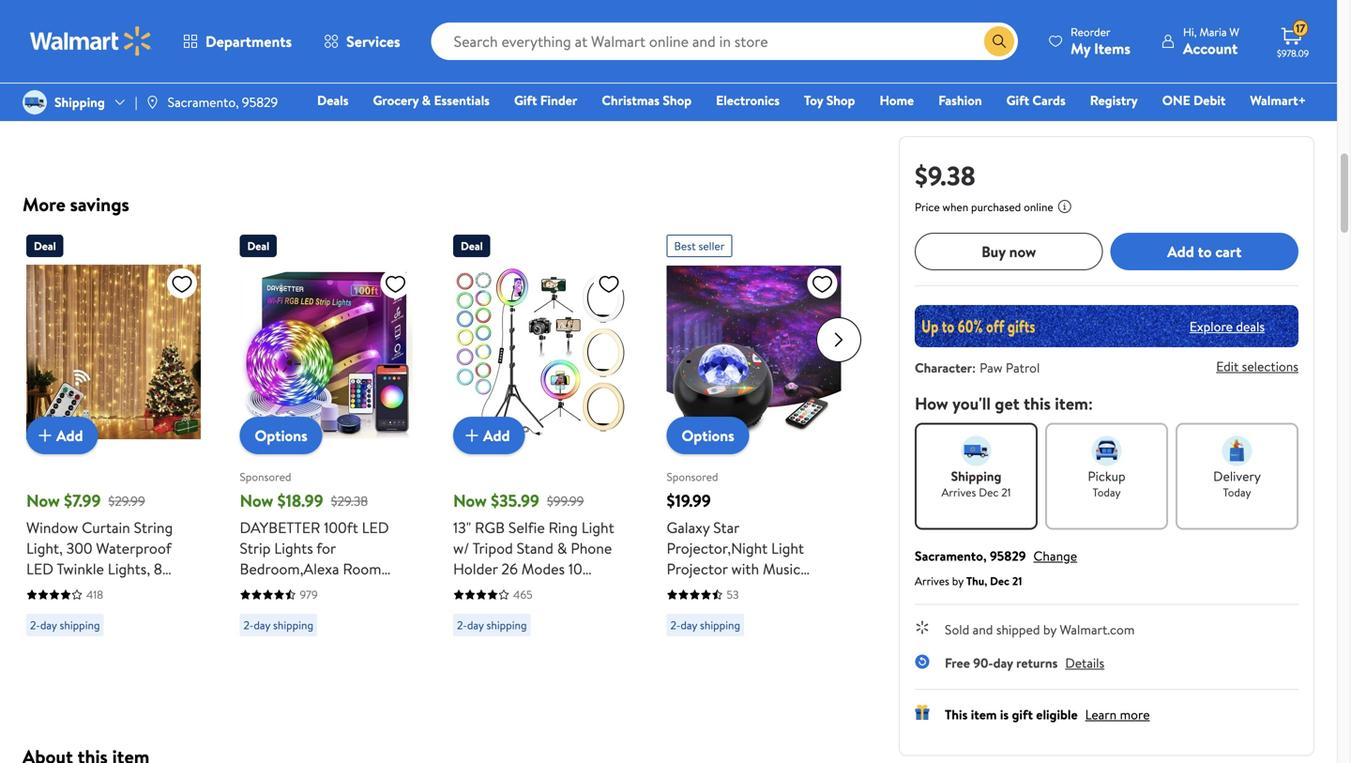 Task type: locate. For each thing, give the bounding box(es) containing it.
services
[[346, 31, 400, 52]]

1 deal from the left
[[34, 238, 56, 254]]

home left fashion link
[[880, 91, 914, 109]]

control up decor, in the bottom of the page
[[667, 600, 717, 620]]

pickup for pickup today
[[1088, 467, 1126, 485]]

1 horizontal spatial sacramento,
[[915, 547, 987, 565]]

1 vertical spatial delivery
[[1214, 467, 1261, 485]]

1 horizontal spatial add
[[483, 425, 510, 446]]

options link for now
[[240, 417, 323, 454]]

brightness
[[453, 579, 522, 600]]

by right shipped
[[1044, 620, 1057, 639]]

sacramento, 95829
[[168, 93, 278, 111]]

1 horizontal spatial shop
[[827, 91, 855, 109]]

0 vertical spatial and
[[973, 620, 993, 639]]

1 horizontal spatial shipping
[[951, 467, 1002, 485]]

1 horizontal spatial led
[[362, 517, 389, 538]]

led inside the now $35.99 $99.99 13" rgb selfie ring light w/ tripod stand & phone holder 26 modes 10 brightness level 120 led bulbs dimmable selfie ringlight for live stream makeup youtube video photography shooting
[[588, 579, 615, 600]]

usb
[[151, 579, 179, 600]]

1 horizontal spatial sponsored
[[667, 469, 718, 485]]

with left 'voice'
[[667, 662, 695, 682]]

1 vertical spatial pickup
[[1088, 467, 1126, 485]]

options up the $19.99
[[682, 425, 735, 446]]

gifting made easy image
[[915, 705, 930, 720]]

sponsored now $18.99 $29.38 daybetter 100ft led strip lights for bedroom,alexa room decor led light strip,5050 rgb color changing music sync with app remote (2 rolls of 50ft)
[[240, 469, 409, 682]]

0 horizontal spatial led
[[26, 558, 53, 579]]

418
[[86, 587, 103, 603]]

day up app
[[254, 617, 270, 633]]

services button
[[308, 19, 416, 64]]

window
[[26, 517, 78, 538]]

1 now from the left
[[26, 489, 60, 512]]

sponsored up the $19.99
[[667, 469, 718, 485]]

2 add button from the left
[[453, 417, 525, 454]]

w/
[[453, 538, 470, 558]]

1 vertical spatial and
[[792, 662, 815, 682]]

remote up wedding at left bottom
[[26, 600, 78, 620]]

and right kids
[[792, 662, 815, 682]]

delivery for delivery
[[501, 57, 542, 73]]

projector down galaxy
[[667, 558, 728, 579]]

fashion
[[939, 91, 982, 109]]

shop left electronics
[[663, 91, 692, 109]]

decor,
[[667, 641, 710, 662]]

0 vertical spatial delivery
[[501, 57, 542, 73]]

gift finder link
[[506, 90, 586, 110]]

led inside sponsored now $18.99 $29.38 daybetter 100ft led strip lights for bedroom,alexa room decor led light strip,5050 rgb color changing music sync with app remote (2 rolls of 50ft)
[[362, 517, 389, 538]]

light right star
[[771, 538, 804, 558]]

add for now $35.99
[[483, 425, 510, 446]]

best seller
[[674, 238, 725, 254]]

add up $7.99
[[56, 425, 83, 446]]

shipping for shipping arrives dec 21
[[951, 467, 1002, 485]]

2 shop from the left
[[827, 91, 855, 109]]

pickup down intent image for pickup at the bottom right of the page
[[1088, 467, 1126, 485]]

cart
[[1216, 241, 1242, 262]]

today inside pickup today
[[1093, 484, 1121, 500]]

1 vertical spatial by
[[1044, 620, 1057, 639]]

christmas inside now $7.99 $29.99 window curtain string light, 300 waterproof led twinkle lights, 8 modes fairy lights usb remote control lights for christmas bedroom party wedding home garden wall decorations(9.9x9.9 ft)
[[26, 620, 92, 641]]

0 horizontal spatial shop
[[663, 91, 692, 109]]

options for $19.99
[[682, 425, 735, 446]]

control down lights,
[[81, 600, 132, 620]]

walmart+
[[1250, 91, 1306, 109]]

more savings
[[23, 191, 129, 217]]

for up starry
[[720, 600, 740, 620]]

sacramento, right |
[[168, 93, 239, 111]]

0 vertical spatial shipping
[[54, 93, 105, 111]]

item:
[[1055, 392, 1093, 415]]

1 horizontal spatial modes
[[522, 558, 565, 579]]

$978.09
[[1277, 47, 1309, 60]]

shipping left the deals
[[273, 84, 313, 99]]

2- up app
[[244, 617, 254, 633]]

2 gift from the left
[[1007, 91, 1030, 109]]

day down departments on the top left
[[254, 84, 270, 99]]

shop
[[663, 91, 692, 109], [827, 91, 855, 109]]

0 vertical spatial home
[[880, 91, 914, 109]]

Walmart Site-Wide search field
[[431, 23, 1018, 60]]

for left room
[[317, 538, 336, 558]]

0 horizontal spatial delivery
[[501, 57, 542, 73]]

1 vertical spatial shipping
[[951, 467, 1002, 485]]

light,
[[26, 538, 63, 558]]

2 today from the left
[[1223, 484, 1252, 500]]

sponsored for now
[[240, 469, 291, 485]]

0 vertical spatial rgb
[[475, 517, 505, 538]]

options link
[[240, 417, 323, 454], [667, 417, 750, 454]]

0 horizontal spatial 21
[[1002, 484, 1011, 500]]

options link up the $19.99
[[667, 417, 750, 454]]

photography
[[453, 662, 537, 682]]

1 horizontal spatial deal
[[247, 238, 270, 254]]

now up window
[[26, 489, 60, 512]]

1 gift from the left
[[514, 91, 537, 109]]

:
[[972, 359, 976, 377]]

0 horizontal spatial today
[[1093, 484, 1121, 500]]

edit selections button
[[1217, 357, 1299, 375]]

music up bedroom/party/home
[[763, 558, 801, 579]]

shop for toy shop
[[827, 91, 855, 109]]

0 vertical spatial projector
[[667, 558, 728, 579]]

& left 10
[[557, 538, 567, 558]]

remote left (2
[[270, 641, 321, 662]]

thu,
[[966, 573, 988, 589]]

add up $35.99
[[483, 425, 510, 446]]

0 horizontal spatial remote
[[26, 600, 78, 620]]

1 horizontal spatial 21
[[1012, 573, 1022, 589]]

home inside now $7.99 $29.99 window curtain string light, 300 waterproof led twinkle lights, 8 modes fairy lights usb remote control lights for christmas bedroom party wedding home garden wall decorations(9.9x9.9 ft)
[[87, 641, 127, 662]]

pickup
[[457, 57, 489, 73], [1088, 467, 1126, 485]]

add to favorites list, daybetter 100ft led strip lights for bedroom,alexa room decor led light strip,5050 rgb color changing music sync with app remote (2 rolls of 50ft) image
[[384, 272, 407, 296]]

0 horizontal spatial rgb
[[312, 600, 343, 620]]

shipping down intent image for shipping
[[951, 467, 1002, 485]]

w
[[1230, 24, 1240, 40]]

1 vertical spatial arrives
[[915, 573, 950, 589]]

product group
[[26, 0, 198, 140], [240, 0, 412, 140], [453, 0, 626, 140], [667, 0, 839, 140], [26, 227, 201, 703], [240, 227, 414, 701], [453, 227, 628, 701], [667, 227, 841, 703]]

price
[[915, 199, 940, 215]]

0 vertical spatial arrives
[[942, 484, 976, 500]]

lights right strip at left
[[274, 538, 313, 558]]

95829 left 'change' button
[[990, 547, 1026, 565]]

0 horizontal spatial 95829
[[242, 93, 278, 111]]

1 vertical spatial music
[[305, 620, 343, 641]]

& right kids
[[760, 682, 770, 703]]

sacramento, for sacramento, 95829 change arrives by thu, dec 21
[[915, 547, 987, 565]]

1 shop from the left
[[663, 91, 692, 109]]

$29.38
[[331, 492, 368, 510]]

control
[[81, 600, 132, 620], [667, 600, 717, 620], [738, 662, 788, 682]]

$99.99
[[547, 492, 584, 510]]

1 vertical spatial dec
[[990, 573, 1010, 589]]

with right sync
[[381, 620, 409, 641]]

0 vertical spatial by
[[952, 573, 964, 589]]

light inside the now $35.99 $99.99 13" rgb selfie ring light w/ tripod stand & phone holder 26 modes 10 brightness level 120 led bulbs dimmable selfie ringlight for live stream makeup youtube video photography shooting
[[582, 517, 614, 538]]

1 horizontal spatial remote
[[270, 641, 321, 662]]

sponsored
[[240, 469, 291, 485], [667, 469, 718, 485]]

1 vertical spatial sacramento,
[[915, 547, 987, 565]]

1 horizontal spatial control
[[667, 600, 717, 620]]

with up 53
[[732, 558, 759, 579]]

26
[[502, 558, 518, 579]]

sponsored $19.99 galaxy star projector,night light projector with music speaker & remote control for bedroom/party/home decor, starry projector with voice control and timer for kids & adults
[[667, 469, 818, 703]]

daybetter
[[240, 517, 320, 538]]

electronics
[[716, 91, 780, 109]]

0 horizontal spatial light
[[311, 579, 343, 600]]

95829 inside sacramento, 95829 change arrives by thu, dec 21
[[990, 547, 1026, 565]]

add to cart image
[[461, 424, 483, 447]]

options up '$18.99'
[[255, 425, 308, 446]]

sold and shipped by walmart.com
[[945, 620, 1135, 639]]

0 horizontal spatial shipping
[[54, 93, 105, 111]]

today down intent image for delivery
[[1223, 484, 1252, 500]]

shipping down 465
[[487, 617, 527, 633]]

2-
[[671, 57, 681, 73], [30, 84, 40, 99], [244, 84, 254, 99], [457, 84, 467, 99], [30, 617, 40, 633], [244, 617, 254, 633], [457, 617, 467, 633], [671, 617, 681, 633]]

finder
[[540, 91, 577, 109]]

rgb left color
[[312, 600, 343, 620]]

0 horizontal spatial sacramento,
[[168, 93, 239, 111]]

modes left fairy
[[26, 579, 70, 600]]

1 horizontal spatial delivery
[[1214, 467, 1261, 485]]

1 horizontal spatial now
[[240, 489, 273, 512]]

galaxy
[[667, 517, 710, 538]]

 image
[[145, 95, 160, 110]]

day up wedding at left bottom
[[40, 617, 57, 633]]

shipping left finder
[[487, 84, 527, 99]]

1 options from the left
[[255, 425, 308, 446]]

0 vertical spatial dec
[[979, 484, 999, 500]]

1 horizontal spatial rgb
[[475, 517, 505, 538]]

0 horizontal spatial sponsored
[[240, 469, 291, 485]]

for inside the now $35.99 $99.99 13" rgb selfie ring light w/ tripod stand & phone holder 26 modes 10 brightness level 120 led bulbs dimmable selfie ringlight for live stream makeup youtube video photography shooting
[[515, 620, 534, 641]]

shipping
[[54, 93, 105, 111], [951, 467, 1002, 485]]

dec right thu,
[[990, 573, 1010, 589]]

delivery down 99
[[501, 57, 542, 73]]

now inside the now $35.99 $99.99 13" rgb selfie ring light w/ tripod stand & phone holder 26 modes 10 brightness level 120 led bulbs dimmable selfie ringlight for live stream makeup youtube video photography shooting
[[453, 489, 487, 512]]

21 inside sacramento, 95829 change arrives by thu, dec 21
[[1012, 573, 1022, 589]]

sacramento, up thu,
[[915, 547, 987, 565]]

shipping left |
[[54, 93, 105, 111]]

lights right the 418
[[108, 579, 147, 600]]

Search search field
[[431, 23, 1018, 60]]

50ft)
[[240, 662, 273, 682]]

&
[[422, 91, 431, 109], [557, 538, 567, 558], [722, 579, 732, 600], [760, 682, 770, 703]]

2 horizontal spatial light
[[771, 538, 804, 558]]

2 now from the left
[[240, 489, 273, 512]]

arrives left thu,
[[915, 573, 950, 589]]

1 horizontal spatial music
[[763, 558, 801, 579]]

1 today from the left
[[1093, 484, 1121, 500]]

deal for $35.99
[[461, 238, 483, 254]]

0 vertical spatial sacramento,
[[168, 93, 239, 111]]

reorder
[[1071, 24, 1111, 40]]

modes left 10
[[522, 558, 565, 579]]

21 right thu,
[[1012, 573, 1022, 589]]

2 vertical spatial with
[[667, 662, 695, 682]]

projector up adults
[[757, 641, 818, 662]]

control inside now $7.99 $29.99 window curtain string light, 300 waterproof led twinkle lights, 8 modes fairy lights usb remote control lights for christmas bedroom party wedding home garden wall decorations(9.9x9.9 ft)
[[81, 600, 132, 620]]

control right 'voice'
[[738, 662, 788, 682]]

1 vertical spatial projector
[[757, 641, 818, 662]]

1 horizontal spatial add button
[[453, 417, 525, 454]]

2 options link from the left
[[667, 417, 750, 454]]

changing
[[240, 620, 302, 641]]

shipping down the 418
[[60, 617, 100, 633]]

sponsored up '$18.99'
[[240, 469, 291, 485]]

shipping down 979
[[273, 617, 313, 633]]

0 horizontal spatial music
[[305, 620, 343, 641]]

options link up '$18.99'
[[240, 417, 323, 454]]

intent image for delivery image
[[1222, 436, 1252, 466]]

0 vertical spatial 21
[[1002, 484, 1011, 500]]

0 horizontal spatial projector
[[667, 558, 728, 579]]

gift for gift cards
[[1007, 91, 1030, 109]]

1 horizontal spatial today
[[1223, 484, 1252, 500]]

sponsored inside sponsored $19.99 galaxy star projector,night light projector with music speaker & remote control for bedroom/party/home decor, starry projector with voice control and timer for kids & adults
[[667, 469, 718, 485]]

0 horizontal spatial deal
[[34, 238, 56, 254]]

pickup up essentials at the left top
[[457, 57, 489, 73]]

bedroom,alexa
[[240, 558, 339, 579]]

2 horizontal spatial led
[[588, 579, 615, 600]]

0 vertical spatial 95829
[[242, 93, 278, 111]]

sacramento, for sacramento, 95829
[[168, 93, 239, 111]]

shipping inside shipping arrives dec 21
[[951, 467, 1002, 485]]

sync
[[347, 620, 377, 641]]

1 vertical spatial rgb
[[312, 600, 343, 620]]

account
[[1183, 38, 1238, 59]]

registry link
[[1082, 90, 1147, 110]]

for left live
[[515, 620, 534, 641]]

product group containing $19.99
[[667, 227, 841, 703]]

product group containing now $18.99
[[240, 227, 414, 701]]

with
[[732, 558, 759, 579], [381, 620, 409, 641], [667, 662, 695, 682]]

day left returns
[[994, 654, 1013, 672]]

gift left finder
[[514, 91, 537, 109]]

items
[[1094, 38, 1131, 59]]

and right sold
[[973, 620, 993, 639]]

0 horizontal spatial pickup
[[457, 57, 489, 73]]

holder
[[453, 558, 498, 579]]

now inside now $7.99 $29.99 window curtain string light, 300 waterproof led twinkle lights, 8 modes fairy lights usb remote control lights for christmas bedroom party wedding home garden wall decorations(9.9x9.9 ft)
[[26, 489, 60, 512]]

0 horizontal spatial options link
[[240, 417, 323, 454]]

dec down intent image for shipping
[[979, 484, 999, 500]]

2 sponsored from the left
[[667, 469, 718, 485]]

0 horizontal spatial add button
[[26, 417, 98, 454]]

day down walmart image
[[40, 84, 57, 99]]

by left thu,
[[952, 573, 964, 589]]

my
[[1071, 38, 1091, 59]]

1 add button from the left
[[26, 417, 98, 454]]

light right ring on the bottom left
[[582, 517, 614, 538]]

deal for now
[[247, 238, 270, 254]]

0 vertical spatial pickup
[[457, 57, 489, 73]]

1 vertical spatial 95829
[[990, 547, 1026, 565]]

now up daybetter on the left bottom of the page
[[240, 489, 273, 512]]

1 horizontal spatial selfie
[[562, 600, 598, 620]]

shipping for shipping
[[54, 93, 105, 111]]

selfie down $35.99
[[509, 517, 545, 538]]

kids
[[730, 682, 757, 703]]

music
[[763, 558, 801, 579], [305, 620, 343, 641]]

0 horizontal spatial options
[[255, 425, 308, 446]]

christmas right finder
[[602, 91, 660, 109]]

gift
[[1012, 705, 1033, 724]]

2 horizontal spatial add
[[1168, 241, 1194, 262]]

13" rgb selfie ring light w/ tripod stand & phone holder 26 modes 10 brightness level 120 led bulbs dimmable selfie ringlight for live stream makeup youtube video photography shooting image
[[453, 265, 628, 439]]

1 vertical spatial 21
[[1012, 573, 1022, 589]]

shipping up starry
[[700, 617, 741, 633]]

savings
[[70, 191, 129, 217]]

1 horizontal spatial 95829
[[990, 547, 1026, 565]]

21 up sacramento, 95829 change arrives by thu, dec 21
[[1002, 484, 1011, 500]]

2- up wedding at left bottom
[[30, 617, 40, 633]]

1 horizontal spatial by
[[1044, 620, 1057, 639]]

1 horizontal spatial light
[[582, 517, 614, 538]]

sponsored inside sponsored now $18.99 $29.38 daybetter 100ft led strip lights for bedroom,alexa room decor led light strip,5050 rgb color changing music sync with app remote (2 rolls of 50ft)
[[240, 469, 291, 485]]

1 vertical spatial home
[[87, 641, 127, 662]]

walmart+ link
[[1242, 90, 1315, 110]]

rgb right 13"
[[475, 517, 505, 538]]

sacramento, inside sacramento, 95829 change arrives by thu, dec 21
[[915, 547, 987, 565]]

0 horizontal spatial with
[[381, 620, 409, 641]]

(2
[[325, 641, 338, 662]]

0 horizontal spatial christmas
[[26, 620, 92, 641]]

2 horizontal spatial with
[[732, 558, 759, 579]]

1 horizontal spatial home
[[880, 91, 914, 109]]

0 horizontal spatial and
[[792, 662, 815, 682]]

edit
[[1217, 357, 1239, 375]]

christmas up wall
[[26, 620, 92, 641]]

remote up bedroom/party/home
[[735, 579, 787, 600]]

1 sponsored from the left
[[240, 469, 291, 485]]

1 horizontal spatial options
[[682, 425, 735, 446]]

deals
[[1236, 317, 1265, 335]]

add to favorites list, window curtain string light, 300 waterproof led twinkle lights, 8 modes fairy lights usb remote control lights for christmas bedroom party wedding home garden wall decorations(9.9x9.9 ft) image
[[171, 272, 193, 296]]

0 horizontal spatial home
[[87, 641, 127, 662]]

add button for $7.99
[[26, 417, 98, 454]]

delivery down intent image for delivery
[[1214, 467, 1261, 485]]

projector,night
[[667, 538, 768, 558]]

120
[[563, 579, 585, 600]]

light right led
[[311, 579, 343, 600]]

led left twinkle
[[26, 558, 53, 579]]

add button up $35.99
[[453, 417, 525, 454]]

0 horizontal spatial control
[[81, 600, 132, 620]]

today inside "delivery today"
[[1223, 484, 1252, 500]]

0 horizontal spatial add
[[56, 425, 83, 446]]

1 horizontal spatial pickup
[[1088, 467, 1126, 485]]

day
[[681, 57, 697, 73], [40, 84, 57, 99], [254, 84, 270, 99], [467, 84, 484, 99], [40, 617, 57, 633], [254, 617, 270, 633], [467, 617, 484, 633], [681, 617, 697, 633], [994, 654, 1013, 672]]

shop right toy
[[827, 91, 855, 109]]

modes
[[522, 558, 565, 579], [26, 579, 70, 600]]

sold
[[945, 620, 970, 639]]

0 horizontal spatial modes
[[26, 579, 70, 600]]

delivery
[[501, 57, 542, 73], [1214, 467, 1261, 485]]

3 now from the left
[[453, 489, 487, 512]]

1 vertical spatial christmas
[[26, 620, 92, 641]]

purchased
[[971, 199, 1021, 215]]

string
[[134, 517, 173, 538]]

cards
[[1033, 91, 1066, 109]]

home inside home link
[[880, 91, 914, 109]]

deal for $7.99
[[34, 238, 56, 254]]

music inside sponsored $19.99 galaxy star projector,night light projector with music speaker & remote control for bedroom/party/home decor, starry projector with voice control and timer for kids & adults
[[763, 558, 801, 579]]

for inside now $7.99 $29.99 window curtain string light, 300 waterproof led twinkle lights, 8 modes fairy lights usb remote control lights for christmas bedroom party wedding home garden wall decorations(9.9x9.9 ft)
[[178, 600, 197, 620]]

2 deal from the left
[[247, 238, 270, 254]]

1 options link from the left
[[240, 417, 323, 454]]

gift left cards
[[1007, 91, 1030, 109]]

light inside sponsored now $18.99 $29.38 daybetter 100ft led strip lights for bedroom,alexa room decor led light strip,5050 rgb color changing music sync with app remote (2 rolls of 50ft)
[[311, 579, 343, 600]]

1 horizontal spatial with
[[667, 662, 695, 682]]

when
[[943, 199, 969, 215]]

light inside sponsored $19.99 galaxy star projector,night light projector with music speaker & remote control for bedroom/party/home decor, starry projector with voice control and timer for kids & adults
[[771, 538, 804, 558]]

rgb inside sponsored now $18.99 $29.38 daybetter 100ft led strip lights for bedroom,alexa room decor led light strip,5050 rgb color changing music sync with app remote (2 rolls of 50ft)
[[312, 600, 343, 620]]

 image
[[23, 90, 47, 114]]

intent image for shipping image
[[961, 436, 992, 466]]

selfie
[[509, 517, 545, 538], [562, 600, 598, 620]]

stream
[[567, 620, 614, 641]]

1 horizontal spatial options link
[[667, 417, 750, 454]]

delivery today
[[1214, 467, 1261, 500]]

2 horizontal spatial remote
[[735, 579, 787, 600]]

voice
[[698, 662, 734, 682]]

2 horizontal spatial deal
[[461, 238, 483, 254]]

add left to at the right of the page
[[1168, 241, 1194, 262]]

0 horizontal spatial gift
[[514, 91, 537, 109]]

today for pickup
[[1093, 484, 1121, 500]]

options for now
[[255, 425, 308, 446]]

2 horizontal spatial now
[[453, 489, 487, 512]]

0 vertical spatial music
[[763, 558, 801, 579]]

0 horizontal spatial now
[[26, 489, 60, 512]]

1 horizontal spatial christmas
[[602, 91, 660, 109]]

today down intent image for pickup at the bottom right of the page
[[1093, 484, 1121, 500]]

0 vertical spatial selfie
[[509, 517, 545, 538]]

3 deal from the left
[[461, 238, 483, 254]]

add button up $7.99
[[26, 417, 98, 454]]

led right 100ft
[[362, 517, 389, 538]]

1 vertical spatial with
[[381, 620, 409, 641]]

projector
[[667, 558, 728, 579], [757, 641, 818, 662]]

home left garden
[[87, 641, 127, 662]]

lights,
[[108, 558, 150, 579]]

gift finder
[[514, 91, 577, 109]]

remote inside sponsored $19.99 galaxy star projector,night light projector with music speaker & remote control for bedroom/party/home decor, starry projector with voice control and timer for kids & adults
[[735, 579, 787, 600]]

arrives down intent image for shipping
[[942, 484, 976, 500]]

music left sync
[[305, 620, 343, 641]]

95829 down departments on the top left
[[242, 93, 278, 111]]

add inside button
[[1168, 241, 1194, 262]]

legal information image
[[1057, 199, 1072, 214]]

0 horizontal spatial by
[[952, 573, 964, 589]]

decorations(9.9x9.9
[[57, 662, 185, 682]]

1 horizontal spatial projector
[[757, 641, 818, 662]]

2 options from the left
[[682, 425, 735, 446]]



Task type: vqa. For each thing, say whether or not it's contained in the screenshot.
pressure
no



Task type: describe. For each thing, give the bounding box(es) containing it.
gift cards
[[1007, 91, 1066, 109]]

window curtain string light, 300 waterproof led twinkle lights, 8 modes fairy lights usb remote control lights for christmas bedroom party wedding home garden wall decorations(9.9x9.9 ft) image
[[26, 265, 201, 439]]

& inside the now $35.99 $99.99 13" rgb selfie ring light w/ tripod stand & phone holder 26 modes 10 brightness level 120 led bulbs dimmable selfie ringlight for live stream makeup youtube video photography shooting
[[557, 538, 567, 558]]

979
[[300, 587, 318, 603]]

rolls
[[342, 641, 373, 662]]

paw
[[980, 359, 1003, 377]]

search icon image
[[992, 34, 1007, 49]]

this
[[1024, 392, 1051, 415]]

learn
[[1085, 705, 1117, 724]]

2- right 'grocery'
[[457, 84, 467, 99]]

get
[[995, 392, 1020, 415]]

decor
[[240, 579, 280, 600]]

day up makeup
[[467, 617, 484, 633]]

now inside sponsored now $18.99 $29.38 daybetter 100ft led strip lights for bedroom,alexa room decor led light strip,5050 rgb color changing music sync with app remote (2 rolls of 50ft)
[[240, 489, 273, 512]]

one debit link
[[1154, 90, 1234, 110]]

how
[[915, 392, 949, 415]]

2- up christmas shop
[[671, 57, 681, 73]]

shop for christmas shop
[[663, 91, 692, 109]]

christmas shop
[[602, 91, 692, 109]]

today for delivery
[[1223, 484, 1252, 500]]

stand
[[517, 538, 554, 558]]

95829 for sacramento, 95829 change arrives by thu, dec 21
[[990, 547, 1026, 565]]

one
[[1163, 91, 1191, 109]]

modes inside the now $35.99 $99.99 13" rgb selfie ring light w/ tripod stand & phone holder 26 modes 10 brightness level 120 led bulbs dimmable selfie ringlight for live stream makeup youtube video photography shooting
[[522, 558, 565, 579]]

shipping arrives dec 21
[[942, 467, 1011, 500]]

one debit
[[1163, 91, 1226, 109]]

explore deals
[[1190, 317, 1265, 335]]

add to cart
[[1168, 241, 1242, 262]]

remote inside sponsored now $18.99 $29.38 daybetter 100ft led strip lights for bedroom,alexa room decor led light strip,5050 rgb color changing music sync with app remote (2 rolls of 50ft)
[[270, 641, 321, 662]]

$18.99
[[277, 489, 323, 512]]

app
[[240, 641, 266, 662]]

142
[[86, 27, 103, 43]]

95829 for sacramento, 95829
[[242, 93, 278, 111]]

dec inside sacramento, 95829 change arrives by thu, dec 21
[[990, 573, 1010, 589]]

58
[[727, 27, 739, 43]]

by inside sacramento, 95829 change arrives by thu, dec 21
[[952, 573, 964, 589]]

17
[[1296, 20, 1306, 36]]

2- down walmart image
[[30, 84, 40, 99]]

add to favorites list, galaxy star projector,night light projector with music speaker & remote control for bedroom/party/home decor, starry projector with voice control and timer for kids & adults image
[[811, 272, 834, 296]]

essentials
[[434, 91, 490, 109]]

character
[[915, 359, 972, 377]]

best
[[674, 238, 696, 254]]

99
[[513, 27, 526, 43]]

gift cards link
[[998, 90, 1074, 110]]

pickup for pickup
[[457, 57, 489, 73]]

galaxy star projector,night light projector with music speaker & remote control for bedroom/party/home decor, starry projector with voice control and timer for kids & adults image
[[667, 265, 841, 439]]

learn more button
[[1085, 705, 1150, 724]]

details button
[[1066, 654, 1105, 672]]

product group containing 99
[[453, 0, 626, 140]]

tripod
[[473, 538, 513, 558]]

deals
[[317, 91, 349, 109]]

arrives inside shipping arrives dec 21
[[942, 484, 976, 500]]

8
[[154, 558, 162, 579]]

maria
[[1200, 24, 1227, 40]]

curtain
[[82, 517, 130, 538]]

product group containing now $7.99
[[26, 227, 201, 703]]

shipping down walmart image
[[60, 84, 100, 99]]

phone
[[571, 538, 612, 558]]

with inside sponsored now $18.99 $29.38 daybetter 100ft led strip lights for bedroom,alexa room decor led light strip,5050 rgb color changing music sync with app remote (2 rolls of 50ft)
[[381, 620, 409, 641]]

music inside sponsored now $18.99 $29.38 daybetter 100ft led strip lights for bedroom,alexa room decor led light strip,5050 rgb color changing music sync with app remote (2 rolls of 50ft)
[[305, 620, 343, 641]]

departments
[[206, 31, 292, 52]]

add button for $35.99
[[453, 417, 525, 454]]

adults
[[774, 682, 815, 703]]

selections
[[1242, 357, 1299, 375]]

and inside sponsored $19.99 galaxy star projector,night light projector with music speaker & remote control for bedroom/party/home decor, starry projector with voice control and timer for kids & adults
[[792, 662, 815, 682]]

delivery for delivery today
[[1214, 467, 1261, 485]]

led inside now $7.99 $29.99 window curtain string light, 300 waterproof led twinkle lights, 8 modes fairy lights usb remote control lights for christmas bedroom party wedding home garden wall decorations(9.9x9.9 ft)
[[26, 558, 53, 579]]

speaker
[[667, 579, 718, 600]]

this item is gift eligible learn more
[[945, 705, 1150, 724]]

electronics link
[[708, 90, 788, 110]]

product group containing 142
[[26, 0, 198, 140]]

1 vertical spatial selfie
[[562, 600, 598, 620]]

shipping down 58
[[700, 57, 741, 73]]

for left kids
[[707, 682, 726, 703]]

free
[[945, 654, 970, 672]]

registry
[[1090, 91, 1138, 109]]

rgb inside the now $35.99 $99.99 13" rgb selfie ring light w/ tripod stand & phone holder 26 modes 10 brightness level 120 led bulbs dimmable selfie ringlight for live stream makeup youtube video photography shooting
[[475, 517, 505, 538]]

2- up decor, in the bottom of the page
[[671, 617, 681, 633]]

seller
[[699, 238, 725, 254]]

home link
[[871, 90, 923, 110]]

walmart image
[[30, 26, 152, 56]]

returns
[[1016, 654, 1058, 672]]

walmart.com
[[1060, 620, 1135, 639]]

video
[[564, 641, 602, 662]]

shooting
[[541, 662, 599, 682]]

ringlight
[[453, 620, 512, 641]]

& right speaker
[[722, 579, 732, 600]]

modes inside now $7.99 $29.99 window curtain string light, 300 waterproof led twinkle lights, 8 modes fairy lights usb remote control lights for christmas bedroom party wedding home garden wall decorations(9.9x9.9 ft)
[[26, 579, 70, 600]]

product group containing now $35.99
[[453, 227, 628, 701]]

lights up garden
[[135, 600, 174, 620]]

sponsored for $19.99
[[667, 469, 718, 485]]

now for now $7.99
[[26, 489, 60, 512]]

toy shop link
[[796, 90, 864, 110]]

daybetter 100ft led strip lights for bedroom,alexa room decor led light strip,5050 rgb color changing music sync with app remote (2 rolls of 50ft) image
[[240, 265, 414, 439]]

product group containing 2-day shipping
[[240, 0, 412, 140]]

add to cart image
[[34, 424, 56, 447]]

fashion link
[[930, 90, 991, 110]]

of
[[376, 641, 390, 662]]

bulbs
[[453, 600, 488, 620]]

party
[[159, 620, 193, 641]]

free 90-day returns details
[[945, 654, 1105, 672]]

0 vertical spatial christmas
[[602, 91, 660, 109]]

day up christmas shop
[[681, 57, 697, 73]]

for inside sponsored now $18.99 $29.38 daybetter 100ft led strip lights for bedroom,alexa room decor led light strip,5050 rgb color changing music sync with app remote (2 rolls of 50ft)
[[317, 538, 336, 558]]

product group containing 58
[[667, 0, 839, 140]]

now $7.99 $29.99 window curtain string light, 300 waterproof led twinkle lights, 8 modes fairy lights usb remote control lights for christmas bedroom party wedding home garden wall decorations(9.9x9.9 ft)
[[26, 489, 197, 703]]

sacramento, 95829 change arrives by thu, dec 21
[[915, 547, 1078, 589]]

remote inside now $7.99 $29.99 window curtain string light, 300 waterproof led twinkle lights, 8 modes fairy lights usb remote control lights for christmas bedroom party wedding home garden wall decorations(9.9x9.9 ft)
[[26, 600, 78, 620]]

wall
[[26, 662, 53, 682]]

465
[[513, 587, 533, 603]]

dec inside shipping arrives dec 21
[[979, 484, 999, 500]]

explore deals link
[[1182, 309, 1273, 343]]

toy shop
[[804, 91, 855, 109]]

grocery
[[373, 91, 419, 109]]

53
[[727, 587, 739, 603]]

now for now $35.99
[[453, 489, 487, 512]]

add to favorites list, 13" rgb selfie ring light w/ tripod stand & phone holder 26 modes 10 brightness level 120 led bulbs dimmable selfie ringlight for live stream makeup youtube video photography shooting image
[[598, 272, 620, 296]]

buy now
[[982, 241, 1037, 262]]

next slide for more savings list image
[[816, 317, 862, 362]]

reorder my items
[[1071, 24, 1131, 59]]

options link for $19.99
[[667, 417, 750, 454]]

& right 'grocery'
[[422, 91, 431, 109]]

day left gift finder link
[[467, 84, 484, 99]]

2- up makeup
[[457, 617, 467, 633]]

intent image for pickup image
[[1092, 436, 1122, 466]]

0 vertical spatial with
[[732, 558, 759, 579]]

gift for gift finder
[[514, 91, 537, 109]]

2- down departments on the top left
[[244, 84, 254, 99]]

arrives inside sacramento, 95829 change arrives by thu, dec 21
[[915, 573, 950, 589]]

patrol
[[1006, 359, 1040, 377]]

to
[[1198, 241, 1212, 262]]

live
[[538, 620, 564, 641]]

2 horizontal spatial control
[[738, 662, 788, 682]]

$7.99
[[64, 489, 101, 512]]

up to sixty percent off deals. shop now. image
[[915, 305, 1299, 347]]

shipped
[[997, 620, 1040, 639]]

departments button
[[167, 19, 308, 64]]

lights inside sponsored now $18.99 $29.38 daybetter 100ft led strip lights for bedroom,alexa room decor led light strip,5050 rgb color changing music sync with app remote (2 rolls of 50ft)
[[274, 538, 313, 558]]

21 inside shipping arrives dec 21
[[1002, 484, 1011, 500]]

day up decor, in the bottom of the page
[[681, 617, 697, 633]]

explore
[[1190, 317, 1233, 335]]

$9.38
[[915, 157, 976, 194]]

more
[[1120, 705, 1150, 724]]

grocery & essentials
[[373, 91, 490, 109]]

add for now $7.99
[[56, 425, 83, 446]]

now
[[1009, 241, 1037, 262]]

bedroom
[[95, 620, 155, 641]]

twinkle
[[57, 558, 104, 579]]

edit selections
[[1217, 357, 1299, 375]]

deals link
[[309, 90, 357, 110]]

level
[[525, 579, 559, 600]]

how you'll get this item:
[[915, 392, 1093, 415]]



